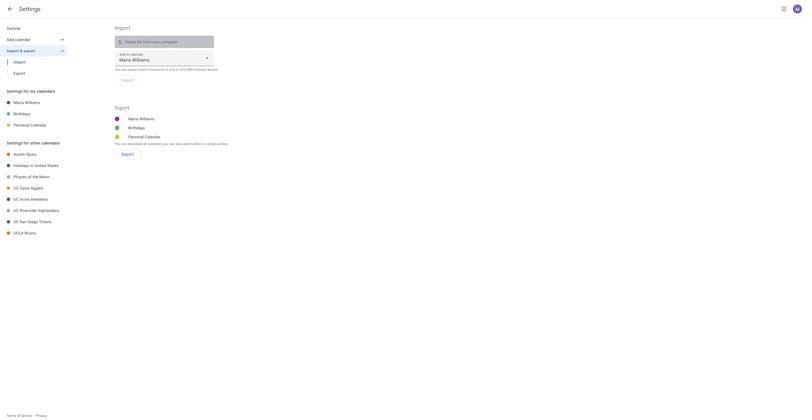Task type: describe. For each thing, give the bounding box(es) containing it.
terms
[[7, 415, 16, 419]]

settings for settings
[[19, 6, 41, 13]]

for for other
[[23, 141, 29, 146]]

information
[[148, 68, 165, 72]]

you can import event information in ical or vcs (ms outlook) format.
[[115, 68, 219, 72]]

and
[[183, 142, 189, 146]]

calendars for settings for other calendars
[[41, 141, 60, 146]]

all
[[143, 142, 147, 146]]

you
[[163, 142, 169, 146]]

settings for my calendars
[[7, 89, 55, 94]]

bruins
[[25, 231, 36, 236]]

calendars right all
[[148, 142, 162, 146]]

personal calendar tree item
[[0, 120, 68, 131]]

your
[[152, 40, 160, 44]]

austin spurs tree item
[[0, 149, 68, 160]]

calendar
[[15, 37, 31, 42]]

irvine
[[20, 198, 30, 202]]

birthdays tree item
[[0, 108, 68, 120]]

spurs
[[26, 152, 36, 157]]

export
[[24, 49, 35, 53]]

ical
[[169, 68, 175, 72]]

terms of service – privacy
[[7, 415, 47, 419]]

ucla bruins
[[14, 231, 36, 236]]

ucla bruins tree item
[[0, 228, 68, 239]]

my
[[30, 89, 36, 94]]

1 horizontal spatial personal
[[128, 135, 144, 139]]

settings for other calendars tree
[[0, 149, 68, 239]]

you for you can import event information in ical or vcs (ms outlook) format.
[[115, 68, 121, 72]]

can for download
[[122, 142, 127, 146]]

uc for uc irvine anteaters
[[14, 198, 19, 202]]

aggies
[[31, 186, 43, 191]]

select file from your computer button
[[115, 36, 214, 48]]

riverside
[[20, 209, 36, 213]]

states
[[47, 164, 59, 168]]

add
[[7, 37, 14, 42]]

outlook)
[[194, 68, 207, 72]]

personal inside 'link'
[[14, 123, 29, 128]]

settings for settings for my calendars
[[7, 89, 22, 94]]

birthdays link
[[14, 108, 68, 120]]

1 vertical spatial maria williams
[[128, 117, 154, 121]]

settings heading
[[19, 6, 41, 13]]

2 vertical spatial import
[[14, 60, 26, 65]]

select file from your computer
[[125, 40, 178, 44]]

holidays in united states
[[14, 164, 59, 168]]

–
[[33, 415, 35, 419]]

format.
[[208, 68, 219, 72]]

of for service
[[17, 415, 20, 419]]

privacy
[[36, 415, 47, 419]]

ucla bruins link
[[14, 228, 68, 239]]

or
[[176, 68, 179, 72]]

uc irvine anteaters tree item
[[0, 194, 68, 205]]

export for you can download all calendars you can view and modify in a single archive.
[[122, 152, 134, 157]]

uc riverside highlanders tree item
[[0, 205, 68, 217]]

import inside "tree item"
[[7, 49, 19, 53]]

a
[[205, 142, 206, 146]]

united
[[35, 164, 46, 168]]

austin spurs link
[[14, 149, 68, 160]]

archive.
[[217, 142, 229, 146]]

austin spurs
[[14, 152, 36, 157]]

group containing import
[[0, 57, 68, 79]]

import
[[128, 68, 138, 72]]

san
[[20, 220, 27, 225]]

select
[[125, 40, 136, 44]]

import & export
[[7, 49, 35, 53]]

privacy link
[[36, 415, 47, 419]]

phases of the moon tree item
[[0, 172, 68, 183]]

1 vertical spatial export
[[115, 105, 130, 112]]

service
[[21, 415, 32, 419]]

settings for other calendars
[[7, 141, 60, 146]]

uc for uc davis aggies
[[14, 186, 19, 191]]

general
[[7, 26, 21, 31]]

1 horizontal spatial birthdays
[[128, 126, 145, 130]]



Task type: locate. For each thing, give the bounding box(es) containing it.
1 horizontal spatial maria
[[128, 117, 139, 121]]

birthdays up download at the top left of page
[[128, 126, 145, 130]]

0 vertical spatial maria
[[14, 101, 24, 105]]

you
[[115, 68, 121, 72], [115, 142, 121, 146]]

for left the my
[[23, 89, 29, 94]]

0 horizontal spatial in
[[30, 164, 33, 168]]

2 you from the top
[[115, 142, 121, 146]]

1 vertical spatial import
[[7, 49, 19, 53]]

of inside tree item
[[28, 175, 32, 179]]

add calendar
[[7, 37, 31, 42]]

maria up download at the top left of page
[[128, 117, 139, 121]]

1 vertical spatial of
[[17, 415, 20, 419]]

uc davis aggies tree item
[[0, 183, 68, 194]]

holidays in united states tree item
[[0, 160, 68, 172]]

uc left the irvine
[[14, 198, 19, 202]]

export
[[14, 71, 25, 76], [115, 105, 130, 112], [122, 152, 134, 157]]

2 uc from the top
[[14, 198, 19, 202]]

1 for from the top
[[23, 89, 29, 94]]

1 vertical spatial you
[[115, 142, 121, 146]]

the
[[33, 175, 38, 179]]

1 horizontal spatial in
[[166, 68, 169, 72]]

williams down the my
[[25, 101, 40, 105]]

1 vertical spatial personal
[[128, 135, 144, 139]]

0 vertical spatial of
[[28, 175, 32, 179]]

moon
[[39, 175, 50, 179]]

for left "other"
[[23, 141, 29, 146]]

calendar down birthdays link at the left of the page
[[30, 123, 47, 128]]

settings for settings for other calendars
[[7, 141, 22, 146]]

terms of service link
[[7, 415, 32, 419]]

personal calendar up all
[[128, 135, 161, 139]]

can right 'you'
[[169, 142, 175, 146]]

import up "select"
[[115, 25, 130, 32]]

for for my
[[23, 89, 29, 94]]

0 vertical spatial settings
[[19, 6, 41, 13]]

&
[[20, 49, 23, 53]]

maria williams tree item
[[0, 97, 68, 108]]

uc inside uc davis aggies link
[[14, 186, 19, 191]]

event
[[139, 68, 147, 72]]

0 vertical spatial you
[[115, 68, 121, 72]]

1 vertical spatial settings
[[7, 89, 22, 94]]

0 horizontal spatial calendar
[[30, 123, 47, 128]]

1 vertical spatial in
[[201, 142, 204, 146]]

uc davis aggies
[[14, 186, 43, 191]]

you for you can download all calendars you can view and modify in a single archive.
[[115, 142, 121, 146]]

personal
[[14, 123, 29, 128], [128, 135, 144, 139]]

1 vertical spatial calendar
[[145, 135, 161, 139]]

uc riverside highlanders link
[[14, 205, 68, 217]]

of for the
[[28, 175, 32, 179]]

anteaters
[[31, 198, 48, 202]]

personal calendar
[[14, 123, 47, 128], [128, 135, 161, 139]]

you can download all calendars you can view and modify in a single archive.
[[115, 142, 229, 146]]

1 vertical spatial maria
[[128, 117, 139, 121]]

import
[[115, 25, 130, 32], [7, 49, 19, 53], [14, 60, 26, 65]]

1 horizontal spatial maria williams
[[128, 117, 154, 121]]

0 vertical spatial birthdays
[[14, 112, 31, 116]]

tree
[[0, 23, 68, 79]]

uc inside uc irvine anteaters 'link'
[[14, 198, 19, 202]]

holidays
[[14, 164, 29, 168]]

in left "united"
[[30, 164, 33, 168]]

0 vertical spatial for
[[23, 89, 29, 94]]

0 horizontal spatial of
[[17, 415, 20, 419]]

personal up download at the top left of page
[[128, 135, 144, 139]]

settings left the my
[[7, 89, 22, 94]]

uc left san
[[14, 220, 19, 225]]

highlanders
[[37, 209, 59, 213]]

0 vertical spatial export
[[14, 71, 25, 76]]

1 vertical spatial birthdays
[[128, 126, 145, 130]]

you left download at the top left of page
[[115, 142, 121, 146]]

0 horizontal spatial williams
[[25, 101, 40, 105]]

go back image
[[7, 6, 14, 12]]

modify
[[190, 142, 200, 146]]

4 uc from the top
[[14, 220, 19, 225]]

in left ical
[[166, 68, 169, 72]]

from
[[143, 40, 151, 44]]

2 horizontal spatial in
[[201, 142, 204, 146]]

tritons
[[39, 220, 52, 225]]

in left a
[[201, 142, 204, 146]]

vcs
[[180, 68, 186, 72]]

group
[[0, 57, 68, 79]]

maria
[[14, 101, 24, 105], [128, 117, 139, 121]]

personal calendar inside 'link'
[[14, 123, 47, 128]]

phases of the moon
[[14, 175, 50, 179]]

calendars for settings for my calendars
[[37, 89, 55, 94]]

can
[[122, 68, 127, 72], [122, 142, 127, 146], [169, 142, 175, 146]]

calendars
[[37, 89, 55, 94], [41, 141, 60, 146], [148, 142, 162, 146]]

1 vertical spatial for
[[23, 141, 29, 146]]

uc for uc san diego tritons
[[14, 220, 19, 225]]

maria williams inside tree item
[[14, 101, 40, 105]]

davis
[[20, 186, 30, 191]]

maria williams
[[14, 101, 40, 105], [128, 117, 154, 121]]

can for import
[[122, 68, 127, 72]]

phases of the moon link
[[14, 172, 68, 183]]

diego
[[28, 220, 38, 225]]

uc
[[14, 186, 19, 191], [14, 198, 19, 202], [14, 209, 19, 213], [14, 220, 19, 225]]

williams up all
[[139, 117, 154, 121]]

maria williams down settings for my calendars
[[14, 101, 40, 105]]

3 uc from the top
[[14, 209, 19, 213]]

you left import
[[115, 68, 121, 72]]

calendars up austin spurs link
[[41, 141, 60, 146]]

personal calendar down birthdays tree item
[[14, 123, 47, 128]]

0 vertical spatial personal
[[14, 123, 29, 128]]

austin
[[14, 152, 25, 157]]

uc left the "riverside"
[[14, 209, 19, 213]]

settings for my calendars tree
[[0, 97, 68, 131]]

1 vertical spatial williams
[[139, 117, 154, 121]]

in
[[166, 68, 169, 72], [201, 142, 204, 146], [30, 164, 33, 168]]

import left &
[[7, 49, 19, 53]]

1 horizontal spatial personal calendar
[[128, 135, 161, 139]]

download
[[128, 142, 143, 146]]

for
[[23, 89, 29, 94], [23, 141, 29, 146]]

uc irvine anteaters
[[14, 198, 48, 202]]

birthdays up personal calendar tree item
[[14, 112, 31, 116]]

holidays in united states link
[[14, 160, 68, 172]]

ucla
[[14, 231, 24, 236]]

1 you from the top
[[115, 68, 121, 72]]

settings up austin
[[7, 141, 22, 146]]

williams inside tree item
[[25, 101, 40, 105]]

0 vertical spatial in
[[166, 68, 169, 72]]

1 vertical spatial personal calendar
[[128, 135, 161, 139]]

1 horizontal spatial calendar
[[145, 135, 161, 139]]

0 vertical spatial import
[[115, 25, 130, 32]]

single
[[207, 142, 216, 146]]

can left download at the top left of page
[[122, 142, 127, 146]]

uc san diego tritons tree item
[[0, 217, 68, 228]]

1 horizontal spatial of
[[28, 175, 32, 179]]

0 horizontal spatial maria
[[14, 101, 24, 105]]

settings right go back image
[[19, 6, 41, 13]]

personal calendar link
[[14, 120, 68, 131]]

0 vertical spatial williams
[[25, 101, 40, 105]]

of
[[28, 175, 32, 179], [17, 415, 20, 419]]

calendars right the my
[[37, 89, 55, 94]]

uc riverside highlanders
[[14, 209, 59, 213]]

personal down birthdays tree item
[[14, 123, 29, 128]]

uc inside uc san diego tritons link
[[14, 220, 19, 225]]

calendar inside 'link'
[[30, 123, 47, 128]]

uc left the davis
[[14, 186, 19, 191]]

williams
[[25, 101, 40, 105], [139, 117, 154, 121]]

phases
[[14, 175, 27, 179]]

2 vertical spatial in
[[30, 164, 33, 168]]

uc davis aggies link
[[14, 183, 68, 194]]

import down import & export
[[14, 60, 26, 65]]

birthdays
[[14, 112, 31, 116], [128, 126, 145, 130]]

calendar up all
[[145, 135, 161, 139]]

maria inside tree item
[[14, 101, 24, 105]]

view
[[176, 142, 183, 146]]

uc san diego tritons
[[14, 220, 52, 225]]

can left import
[[122, 68, 127, 72]]

0 vertical spatial personal calendar
[[14, 123, 47, 128]]

birthdays inside tree item
[[14, 112, 31, 116]]

uc for uc riverside highlanders
[[14, 209, 19, 213]]

uc irvine anteaters link
[[14, 194, 68, 205]]

in inside "tree item"
[[30, 164, 33, 168]]

tree containing general
[[0, 23, 68, 79]]

uc inside the uc riverside highlanders link
[[14, 209, 19, 213]]

calendar
[[30, 123, 47, 128], [145, 135, 161, 139]]

0 vertical spatial maria williams
[[14, 101, 40, 105]]

0 horizontal spatial personal calendar
[[14, 123, 47, 128]]

maria williams up all
[[128, 117, 154, 121]]

0 horizontal spatial maria williams
[[14, 101, 40, 105]]

computer
[[161, 40, 178, 44]]

file
[[137, 40, 142, 44]]

2 vertical spatial settings
[[7, 141, 22, 146]]

settings
[[19, 6, 41, 13], [7, 89, 22, 94], [7, 141, 22, 146]]

uc san diego tritons link
[[14, 217, 68, 228]]

None field
[[115, 50, 214, 66]]

other
[[30, 141, 40, 146]]

maria down settings for my calendars
[[14, 101, 24, 105]]

of right terms
[[17, 415, 20, 419]]

0 horizontal spatial personal
[[14, 123, 29, 128]]

0 vertical spatial calendar
[[30, 123, 47, 128]]

of left the
[[28, 175, 32, 179]]

export for import
[[14, 71, 25, 76]]

import & export tree item
[[0, 45, 68, 57]]

2 vertical spatial export
[[122, 152, 134, 157]]

(ms
[[187, 68, 193, 72]]

1 horizontal spatial williams
[[139, 117, 154, 121]]

2 for from the top
[[23, 141, 29, 146]]

0 horizontal spatial birthdays
[[14, 112, 31, 116]]

1 uc from the top
[[14, 186, 19, 191]]



Task type: vqa. For each thing, say whether or not it's contained in the screenshot.
2 element on the top left
no



